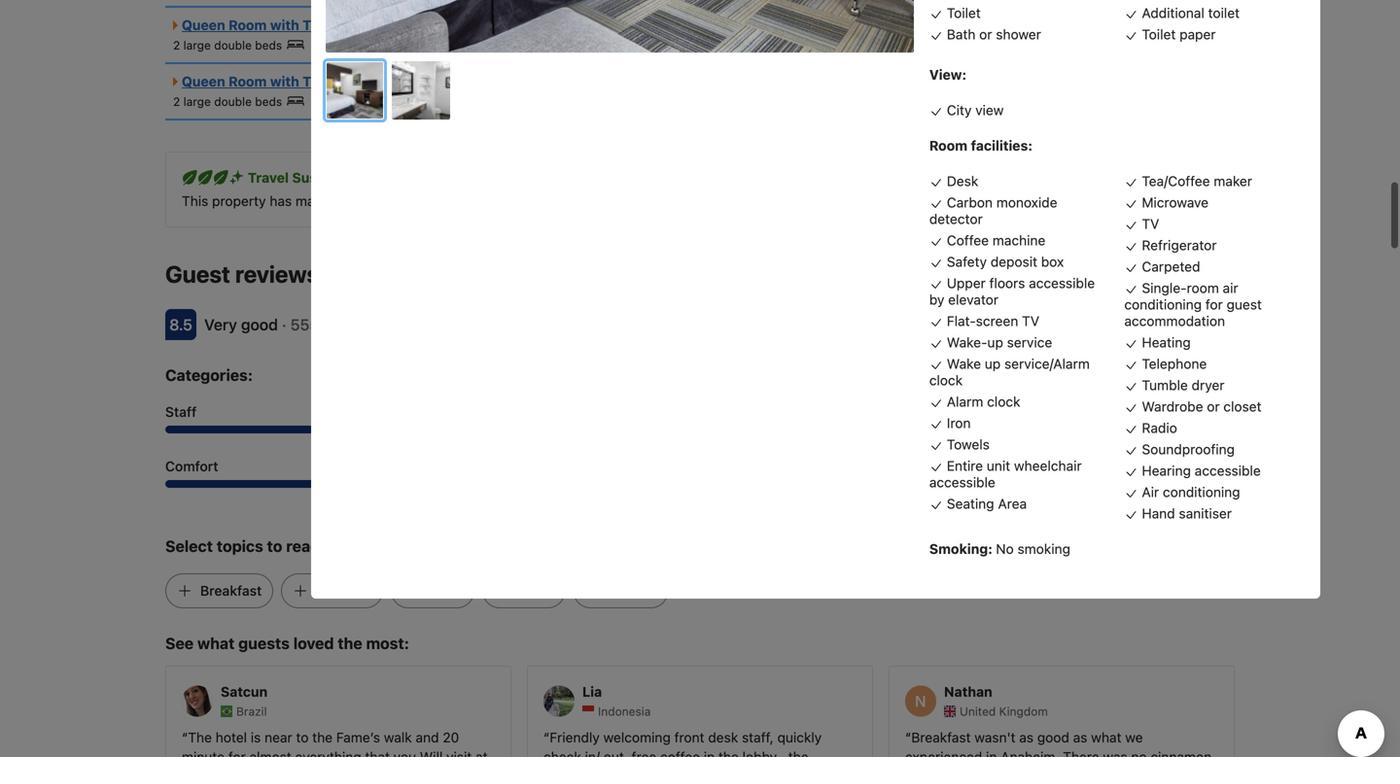 Task type: describe. For each thing, give the bounding box(es) containing it.
box
[[1041, 254, 1064, 270]]

indonesia image
[[582, 706, 594, 718]]

very
[[204, 316, 237, 334]]

toilet paper
[[1142, 26, 1216, 42]]

this
[[182, 193, 208, 209]]

2 horizontal spatial accessible
[[1195, 463, 1261, 479]]

deposit
[[991, 254, 1037, 270]]

rated very good element
[[204, 316, 278, 334]]

refrigerator
[[1142, 237, 1217, 253]]

scored 8.5 element
[[165, 309, 196, 340]]

staff 8.9 meter
[[165, 426, 506, 434]]

single-room air conditioning for guest accommodation
[[1124, 280, 1262, 329]]

up for wake-
[[987, 334, 1003, 350]]

sustainable
[[292, 170, 371, 186]]

see for see availability
[[1127, 268, 1152, 284]]

queen room with two queen beds - non-smoking link
[[173, 17, 519, 33]]

tumble
[[1142, 377, 1188, 393]]

guest
[[165, 261, 230, 288]]

very good · 555 reviews
[[204, 316, 378, 334]]

bath
[[947, 26, 976, 42]]

air
[[1223, 280, 1238, 296]]

review categories element
[[165, 364, 253, 387]]

·
[[282, 316, 286, 334]]

wake
[[947, 356, 981, 372]]

sanitiser
[[1179, 506, 1232, 522]]

1 vertical spatial tv
[[1022, 313, 1039, 329]]

8.4
[[1214, 459, 1235, 475]]

nathan
[[944, 684, 992, 700]]

single-
[[1142, 280, 1187, 296]]

smoking:
[[929, 541, 993, 557]]

0 vertical spatial photo of king room - hearing accessible - non-smoking #1 image
[[326, 0, 914, 53]]

with for queen room with two queen beds - disability/hearing access - non-smoking
[[270, 73, 299, 90]]

beds for disability/hearing
[[381, 73, 414, 90]]

brazil
[[236, 705, 267, 719]]

8.9
[[1214, 404, 1235, 420]]

view:
[[929, 67, 967, 83]]

wake-
[[947, 334, 987, 350]]

city view
[[947, 102, 1004, 118]]

smoking
[[1018, 541, 1071, 557]]

location 8.4 meter
[[894, 480, 1235, 488]]

towels
[[947, 437, 990, 453]]

guest reviews
[[165, 261, 319, 288]]

see availability button
[[1116, 259, 1235, 294]]

3+
[[413, 170, 431, 186]]

learn
[[1147, 193, 1183, 209]]

1 vertical spatial photo of king room - hearing accessible - non-smoking #1 image
[[327, 62, 385, 121]]

beds for queen room with two queen beds - non-smoking
[[255, 38, 282, 52]]

1 vertical spatial or
[[737, 193, 750, 209]]

0 horizontal spatial non-
[[427, 17, 461, 33]]

beds for non-
[[381, 17, 414, 33]]

1 more from the left
[[753, 193, 786, 209]]

see for see what guests loved the most:
[[165, 634, 194, 653]]

learn more button
[[1147, 192, 1218, 211]]

additional
[[1142, 5, 1205, 21]]

or for wardrobe
[[1207, 399, 1220, 415]]

most:
[[366, 634, 409, 653]]

0 horizontal spatial to
[[267, 537, 282, 556]]

access
[[551, 73, 599, 90]]

detector
[[929, 211, 983, 227]]

large for queen room with two queen beds - disability/hearing access - non-smoking
[[183, 95, 211, 108]]

coffee
[[947, 232, 989, 248]]

loved
[[293, 634, 334, 653]]

- for disability/hearing
[[418, 73, 424, 90]]

clean
[[517, 583, 554, 599]]

× 4
[[813, 24, 829, 37]]

made
[[296, 193, 330, 209]]

" for lia
[[544, 730, 550, 746]]

staff
[[165, 404, 197, 420]]

double for queen room with two queen beds - disability/hearing access - non-smoking
[[214, 95, 252, 108]]

telephone
[[1142, 356, 1207, 372]]

service/alarm
[[1004, 356, 1090, 372]]

tea/coffee maker
[[1142, 173, 1252, 189]]

2 for queen room with two queen beds - non-smoking
[[173, 38, 180, 52]]

room facilities: ​
[[929, 138, 1036, 154]]

unit
[[987, 458, 1010, 474]]

smoking: ​ no smoking
[[929, 541, 1071, 557]]

carbon monoxide detector
[[929, 194, 1057, 227]]

0 horizontal spatial by
[[598, 193, 613, 209]]

entire unit wheelchair accessible
[[929, 458, 1082, 490]]

accommodation
[[1124, 313, 1225, 329]]

facilities:
[[971, 138, 1033, 154]]

certifications.
[[944, 193, 1030, 209]]

room
[[1187, 280, 1219, 296]]

4 adults, 3 children element
[[797, 16, 907, 37]]

see what guests loved the most:
[[165, 634, 409, 653]]

see availability
[[1127, 268, 1223, 284]]

united
[[960, 705, 996, 719]]

- for non-
[[418, 17, 424, 33]]

queen room with two queen beds - disability/hearing access - non-smoking
[[182, 73, 704, 90]]

guests
[[238, 634, 290, 653]]

united kingdom
[[960, 705, 1048, 719]]

commitments
[[369, 193, 455, 209]]

machine
[[993, 232, 1046, 248]]

1 horizontal spatial ​
[[1036, 138, 1036, 154]]

" for nathan
[[905, 730, 911, 746]]

cleanliness 8.9 meter
[[894, 426, 1235, 434]]

0 horizontal spatial reviews
[[235, 261, 319, 288]]

×
[[813, 24, 819, 37]]

queen room with two queen beds - disability/hearing access - non-smoking link
[[173, 73, 704, 90]]

microwave
[[1142, 194, 1209, 210]]

lia
[[582, 684, 602, 700]]

learn more
[[1147, 193, 1218, 209]]

cleanliness
[[894, 404, 967, 420]]

kingdom
[[999, 705, 1048, 719]]

0 vertical spatial tv
[[1142, 216, 1159, 232]]

satcun
[[221, 684, 268, 700]]



Task type: locate. For each thing, give the bounding box(es) containing it.
wardrobe or closet
[[1142, 399, 1262, 415]]

queen room with two queen beds - non-smoking
[[182, 17, 519, 33]]

service
[[1007, 334, 1052, 350]]

toilet for toilet
[[947, 5, 981, 21]]

hand sanitiser
[[1142, 506, 1232, 522]]

accessible up the air conditioning
[[1195, 463, 1261, 479]]

parking
[[608, 583, 657, 599]]

0 vertical spatial ​
[[1036, 138, 1036, 154]]

accessible down entire
[[929, 474, 995, 490]]

photo of king room - hearing accessible - non-smoking #1 image up access
[[326, 0, 914, 53]]

2 vertical spatial or
[[1207, 399, 1220, 415]]

area
[[998, 496, 1027, 512]]

0 horizontal spatial location
[[316, 583, 371, 599]]

beds up 'photo of king room - hearing accessible - non-smoking #2'
[[381, 17, 414, 33]]

upper floors accessible by elevator
[[929, 275, 1095, 308]]

- right access
[[602, 73, 609, 90]]

2 horizontal spatial or
[[1207, 399, 1220, 415]]

​ right "facilities:"
[[1036, 138, 1036, 154]]

1 horizontal spatial location
[[894, 459, 949, 475]]

more inside button
[[1186, 193, 1218, 209]]

0 vertical spatial beds
[[381, 17, 414, 33]]

accessible inside upper floors accessible by elevator
[[1029, 275, 1095, 291]]

1 2 large double beds from the top
[[173, 38, 282, 52]]

heating
[[1142, 334, 1191, 350]]

upper
[[947, 275, 986, 291]]

1 horizontal spatial reviews
[[323, 316, 378, 334]]

comfort 8.9 meter
[[165, 480, 506, 488]]

tea/coffee
[[1142, 173, 1210, 189]]

1 vertical spatial up
[[985, 356, 1001, 372]]

non-
[[427, 17, 461, 33], [612, 73, 645, 90]]

0 horizontal spatial see
[[165, 634, 194, 653]]

city
[[947, 102, 972, 118]]

1 vertical spatial to
[[267, 537, 282, 556]]

tv up service
[[1022, 313, 1039, 329]]

0 horizontal spatial ​
[[996, 541, 996, 557]]

0 vertical spatial two
[[303, 17, 330, 33]]

reviews right 555
[[323, 316, 378, 334]]

1 horizontal spatial more
[[1186, 193, 1218, 209]]

1 horizontal spatial clock
[[987, 394, 1020, 410]]

2 " from the left
[[544, 730, 550, 746]]

1 vertical spatial beds
[[381, 73, 414, 90]]

0 vertical spatial beds
[[255, 38, 282, 52]]

maker
[[1214, 173, 1252, 189]]

conditioning down hearing accessible
[[1163, 484, 1240, 500]]

1 vertical spatial toilet
[[1142, 26, 1176, 42]]

location down towels at the bottom right of the page
[[894, 459, 949, 475]]

tv down learn at right
[[1142, 216, 1159, 232]]

2 for queen room with two queen beds - disability/hearing access - non-smoking
[[173, 95, 180, 108]]

2 beds from the top
[[255, 95, 282, 108]]

1 vertical spatial conditioning
[[1163, 484, 1240, 500]]

hearing accessible
[[1142, 463, 1261, 479]]

guest
[[1227, 296, 1262, 313]]

" for satcun
[[182, 730, 188, 746]]

closet
[[1224, 399, 1262, 415]]

accessible inside entire unit wheelchair accessible
[[929, 474, 995, 490]]

photo of king room - hearing accessible - non-smoking #2 image
[[392, 61, 450, 120]]

1 vertical spatial reviews
[[323, 316, 378, 334]]

see left availability
[[1127, 268, 1152, 284]]

party
[[822, 193, 855, 209]]

1 vertical spatial double
[[214, 95, 252, 108]]

0 vertical spatial up
[[987, 334, 1003, 350]]

1 vertical spatial non-
[[612, 73, 645, 90]]

1 double from the top
[[214, 38, 252, 52]]

0 horizontal spatial more
[[753, 193, 786, 209]]

indonesia
[[598, 705, 651, 719]]

hearing
[[1142, 463, 1191, 479]]

1 vertical spatial ​
[[996, 541, 996, 557]]

toilet down additional on the top right
[[1142, 26, 1176, 42]]

toilet for toilet paper
[[1142, 26, 1176, 42]]

1 vertical spatial 2
[[173, 95, 180, 108]]

comfort
[[165, 459, 218, 475]]

beds
[[381, 17, 414, 33], [381, 73, 414, 90]]

soundproofing
[[1142, 441, 1235, 457]]

with
[[270, 17, 299, 33], [270, 73, 299, 90]]

1 horizontal spatial sustainability
[[858, 193, 940, 209]]

no
[[996, 541, 1014, 557]]

0 vertical spatial clock
[[929, 372, 963, 388]]

disability/hearing
[[427, 73, 547, 90]]

non- right access
[[612, 73, 645, 90]]

​ right smoking:
[[996, 541, 996, 557]]

-
[[418, 17, 424, 33], [418, 73, 424, 90], [602, 73, 609, 90]]

1 with from the top
[[270, 17, 299, 33]]

1 horizontal spatial "
[[544, 730, 550, 746]]

clock inside wake up service/alarm clock
[[929, 372, 963, 388]]

more left third
[[753, 193, 786, 209]]

2 large double beds for queen room with two queen beds - non-smoking
[[173, 38, 282, 52]]

0 horizontal spatial or
[[737, 193, 750, 209]]

4
[[822, 24, 829, 37]]

0 vertical spatial reviews
[[235, 261, 319, 288]]

level
[[374, 170, 409, 186]]

up down screen
[[987, 334, 1003, 350]]

reviews:
[[324, 537, 387, 556]]

has
[[270, 193, 292, 209]]

double for queen room with two queen beds - non-smoking
[[214, 38, 252, 52]]

0 vertical spatial or
[[979, 26, 992, 42]]

0 horizontal spatial clock
[[929, 372, 963, 388]]

select
[[165, 537, 213, 556]]

1 vertical spatial beds
[[255, 95, 282, 108]]

0 vertical spatial large
[[183, 38, 211, 52]]

8.5
[[169, 316, 192, 334]]

1 two from the top
[[303, 17, 330, 33]]

two for disability/hearing
[[303, 73, 330, 90]]

1 " from the left
[[182, 730, 188, 746]]

carbon
[[947, 194, 993, 210]]

good
[[241, 316, 278, 334]]

hand
[[1142, 506, 1175, 522]]

select topics to read reviews:
[[165, 537, 387, 556]]

1 vertical spatial by
[[929, 292, 945, 308]]

1 horizontal spatial accessible
[[1029, 275, 1095, 291]]

air
[[1142, 484, 1159, 500]]

0 horizontal spatial sustainability
[[512, 193, 594, 209]]

by left elevator at the right of page
[[929, 292, 945, 308]]

categories:
[[165, 366, 253, 385]]

additional toilet
[[1142, 5, 1240, 21]]

room
[[229, 17, 267, 33], [229, 73, 267, 90], [929, 138, 968, 154], [426, 583, 463, 599]]

1 large from the top
[[183, 38, 211, 52]]

see inside button
[[1127, 268, 1152, 284]]

2 large from the top
[[183, 95, 211, 108]]

iron
[[947, 415, 971, 431]]

towards
[[458, 193, 508, 209]]

wake-up service
[[947, 334, 1052, 350]]

toilet up bath
[[947, 5, 981, 21]]

0 vertical spatial 2 large double beds
[[173, 38, 282, 52]]

​
[[1036, 138, 1036, 154], [996, 541, 996, 557]]

1 horizontal spatial tv
[[1142, 216, 1159, 232]]

up inside wake up service/alarm clock
[[985, 356, 1001, 372]]

alarm clock
[[947, 394, 1020, 410]]

paper
[[1180, 26, 1216, 42]]

toilet
[[1208, 5, 1240, 21]]

clock down wake up service/alarm clock
[[987, 394, 1020, 410]]

2 with from the top
[[270, 73, 299, 90]]

2 double from the top
[[214, 95, 252, 108]]

non- up queen room with two queen beds - disability/hearing access - non-smoking
[[427, 17, 461, 33]]

2 large double beds for queen room with two queen beds - disability/hearing access - non-smoking
[[173, 95, 282, 108]]

0 horizontal spatial toilet
[[947, 5, 981, 21]]

to
[[694, 193, 706, 209], [267, 537, 282, 556]]

or
[[979, 26, 992, 42], [737, 193, 750, 209], [1207, 399, 1220, 415]]

safety deposit box
[[947, 254, 1064, 270]]

0 vertical spatial non-
[[427, 17, 461, 33]]

view
[[975, 102, 1004, 118]]

1 vertical spatial smoking
[[645, 73, 704, 90]]

0 vertical spatial by
[[598, 193, 613, 209]]

two
[[303, 17, 330, 33], [303, 73, 330, 90]]

0 vertical spatial toilet
[[947, 5, 981, 21]]

1 horizontal spatial non-
[[612, 73, 645, 90]]

photo of king room - hearing accessible - non-smoking #1 image left 'photo of king room - hearing accessible - non-smoking #2'
[[327, 62, 385, 121]]

more down tea/coffee maker
[[1186, 193, 1218, 209]]

1 2 from the top
[[173, 38, 180, 52]]

0 vertical spatial conditioning
[[1124, 296, 1202, 313]]

carpeted
[[1142, 259, 1200, 275]]

1 vertical spatial 2 large double beds
[[173, 95, 282, 108]]

by
[[598, 193, 613, 209], [929, 292, 945, 308]]

2 2 from the top
[[173, 95, 180, 108]]

1 horizontal spatial or
[[979, 26, 992, 42]]

- up queen room with two queen beds - disability/hearing access - non-smoking link
[[418, 17, 424, 33]]

two for non-
[[303, 17, 330, 33]]

1 horizontal spatial toilet
[[1142, 26, 1176, 42]]

see left what
[[165, 634, 194, 653]]

united kingdom image
[[944, 706, 956, 718]]

0 vertical spatial location
[[894, 459, 949, 475]]

1 vertical spatial see
[[165, 634, 194, 653]]

0 horizontal spatial smoking
[[461, 17, 519, 33]]

0 vertical spatial smoking
[[461, 17, 519, 33]]

1 horizontal spatial to
[[694, 193, 706, 209]]

0 vertical spatial double
[[214, 38, 252, 52]]

1 vertical spatial large
[[183, 95, 211, 108]]

up for wake
[[985, 356, 1001, 372]]

beds down 'queen room with two queen beds - non-smoking' link
[[255, 38, 282, 52]]

third
[[789, 193, 818, 209]]

sustainability up the detector
[[858, 193, 940, 209]]

beds down 'queen room with two queen beds - non-smoking'
[[381, 73, 414, 90]]

for
[[1206, 296, 1223, 313]]

or for bath
[[979, 26, 992, 42]]

large for queen room with two queen beds - non-smoking
[[183, 38, 211, 52]]

2 sustainability from the left
[[858, 193, 940, 209]]

reviews up the ·
[[235, 261, 319, 288]]

- left disability/hearing
[[418, 73, 424, 90]]

brazil image
[[221, 706, 232, 718]]

or right one
[[737, 193, 750, 209]]

to left one
[[694, 193, 706, 209]]

monoxide
[[996, 194, 1057, 210]]

alarm
[[947, 394, 983, 410]]

this property has made huge commitments towards sustainability by subscribing to one or more third party sustainability certifications.
[[182, 193, 1030, 209]]

0 horizontal spatial tv
[[1022, 313, 1039, 329]]

2 2 large double beds from the top
[[173, 95, 282, 108]]

1 horizontal spatial see
[[1127, 268, 1152, 284]]

0 horizontal spatial accessible
[[929, 474, 995, 490]]

flat-
[[947, 313, 976, 329]]

screen
[[976, 313, 1018, 329]]

0 vertical spatial with
[[270, 17, 299, 33]]

0 vertical spatial 2
[[173, 38, 180, 52]]

1 beds from the top
[[255, 38, 282, 52]]

2 beds from the top
[[381, 73, 414, 90]]

clock down the wake
[[929, 372, 963, 388]]

0 vertical spatial to
[[694, 193, 706, 209]]

2 two from the top
[[303, 73, 330, 90]]

location down reviews:
[[316, 583, 371, 599]]

guest reviews element
[[165, 259, 1108, 290]]

1 vertical spatial location
[[316, 583, 371, 599]]

double
[[214, 38, 252, 52], [214, 95, 252, 108]]

wheelchair
[[1014, 458, 1082, 474]]

2 more from the left
[[1186, 193, 1218, 209]]

entire
[[947, 458, 983, 474]]

+
[[837, 23, 844, 37]]

0 vertical spatial see
[[1127, 268, 1152, 284]]

1 vertical spatial clock
[[987, 394, 1020, 410]]

3 " from the left
[[905, 730, 911, 746]]

by inside upper floors accessible by elevator
[[929, 292, 945, 308]]

up down wake-up service at the top right of the page
[[985, 356, 1001, 372]]

photo of king room - hearing accessible - non-smoking #1 image
[[326, 0, 914, 53], [327, 62, 385, 121]]

with for queen room with two queen beds - non-smoking
[[270, 17, 299, 33]]

1 horizontal spatial smoking
[[645, 73, 704, 90]]

1 horizontal spatial by
[[929, 292, 945, 308]]

conditioning
[[1124, 296, 1202, 313], [1163, 484, 1240, 500]]

to left "read"
[[267, 537, 282, 556]]

reviews
[[235, 261, 319, 288], [323, 316, 378, 334]]

1 beds from the top
[[381, 17, 414, 33]]

large
[[183, 38, 211, 52], [183, 95, 211, 108]]

by left subscribing
[[598, 193, 613, 209]]

subscribing
[[617, 193, 690, 209]]

up
[[987, 334, 1003, 350], [985, 356, 1001, 372]]

2 horizontal spatial "
[[905, 730, 911, 746]]

1 vertical spatial two
[[303, 73, 330, 90]]

1 sustainability from the left
[[512, 193, 594, 209]]

conditioning down "single-"
[[1124, 296, 1202, 313]]

conditioning inside single-room air conditioning for guest accommodation
[[1124, 296, 1202, 313]]

or down the dryer
[[1207, 399, 1220, 415]]

beds up travel
[[255, 95, 282, 108]]

accessible down box
[[1029, 275, 1095, 291]]

0 horizontal spatial "
[[182, 730, 188, 746]]

read
[[286, 537, 320, 556]]

beds for queen room with two queen beds - disability/hearing access - non-smoking
[[255, 95, 282, 108]]

sustainability right "towards"
[[512, 193, 594, 209]]

what
[[197, 634, 235, 653]]

radio
[[1142, 420, 1177, 436]]

1 vertical spatial with
[[270, 73, 299, 90]]

huge
[[334, 193, 366, 209]]

floors
[[989, 275, 1025, 291]]

or right bath
[[979, 26, 992, 42]]



Task type: vqa. For each thing, say whether or not it's contained in the screenshot.
from
no



